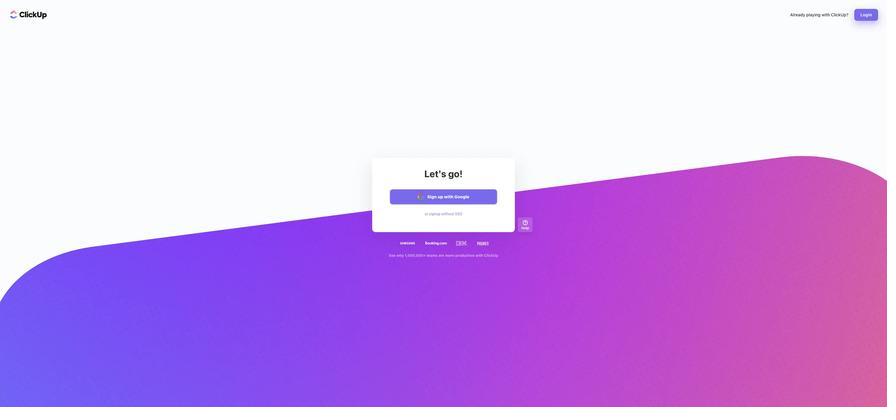 Task type: vqa. For each thing, say whether or not it's contained in the screenshot.
THE A
no



Task type: describe. For each thing, give the bounding box(es) containing it.
help
[[522, 226, 529, 230]]

clickup
[[484, 254, 498, 258]]

login
[[861, 12, 873, 17]]

sso
[[455, 212, 463, 217]]

productive
[[455, 254, 475, 258]]

let's
[[425, 168, 446, 180]]

go!
[[448, 168, 463, 180]]

with for playing
[[822, 12, 830, 17]]

clickup?
[[831, 12, 849, 17]]

with for up
[[444, 195, 454, 200]]

without
[[442, 212, 454, 217]]

up
[[438, 195, 443, 200]]

teams
[[427, 254, 438, 258]]

clickup - home image
[[10, 10, 47, 19]]

already playing with clickup?
[[791, 12, 849, 17]]



Task type: locate. For each thing, give the bounding box(es) containing it.
with right playing
[[822, 12, 830, 17]]

0 vertical spatial with
[[822, 12, 830, 17]]

2 horizontal spatial with
[[822, 12, 830, 17]]

with inside "button"
[[444, 195, 454, 200]]

with right up
[[444, 195, 454, 200]]

why
[[397, 254, 404, 258]]

sign
[[427, 195, 437, 200]]

1,000,000+
[[405, 254, 426, 258]]

or
[[425, 212, 428, 217]]

are
[[439, 254, 444, 258]]

help link
[[518, 218, 533, 233]]

or signup without sso link
[[425, 212, 463, 217]]

with
[[822, 12, 830, 17], [444, 195, 454, 200], [476, 254, 483, 258]]

more
[[445, 254, 455, 258]]

sign up with google button
[[390, 190, 497, 205]]

or signup without sso
[[425, 212, 463, 217]]

playing
[[807, 12, 821, 17]]

sign up with google
[[427, 195, 469, 200]]

already
[[791, 12, 806, 17]]

let's go!
[[425, 168, 463, 180]]

2 vertical spatial with
[[476, 254, 483, 258]]

1 horizontal spatial with
[[476, 254, 483, 258]]

see why 1,000,000+ teams are more productive with clickup
[[389, 254, 498, 258]]

0 horizontal spatial with
[[444, 195, 454, 200]]

see
[[389, 254, 396, 258]]

with left clickup
[[476, 254, 483, 258]]

login link
[[855, 9, 879, 21]]

google
[[455, 195, 469, 200]]

1 vertical spatial with
[[444, 195, 454, 200]]

signup
[[429, 212, 441, 217]]



